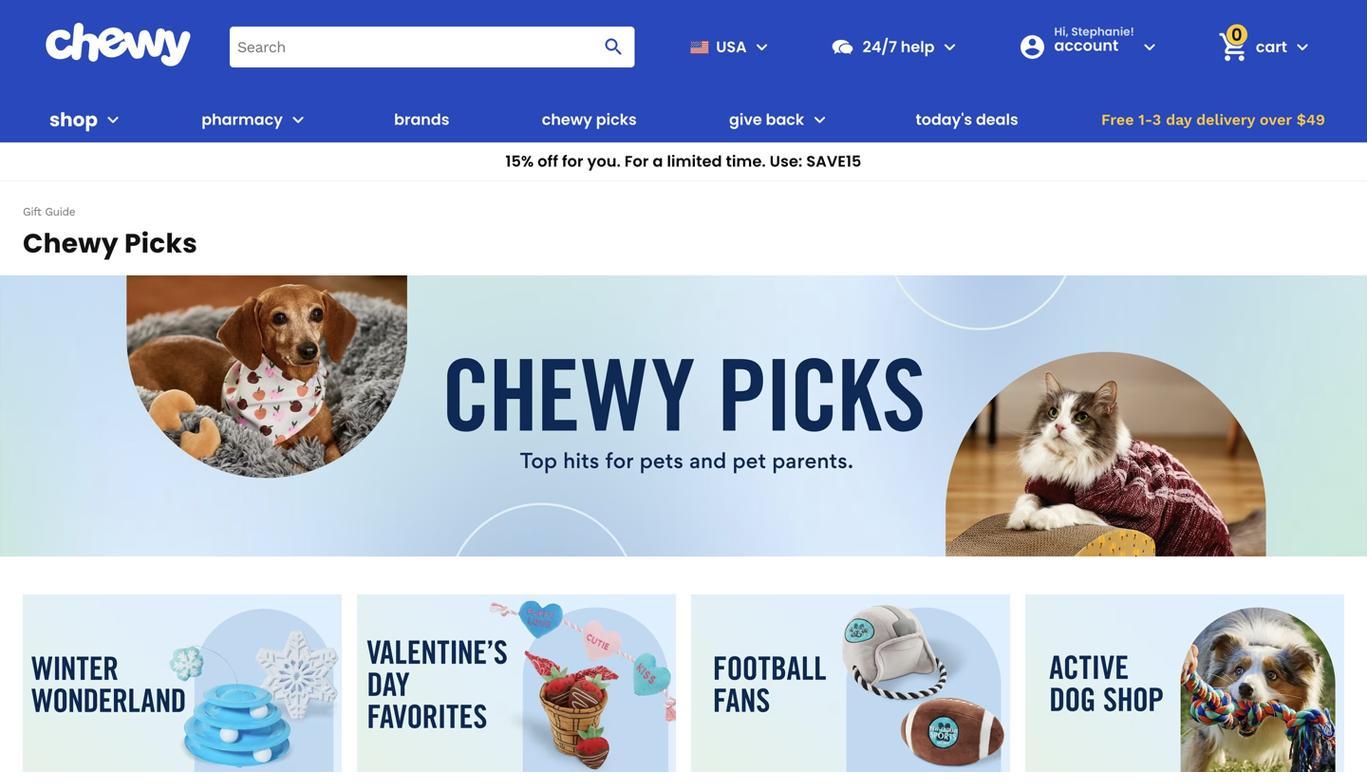 Task type: locate. For each thing, give the bounding box(es) containing it.
1 horizontal spatial chewy
[[542, 109, 593, 130]]

usa
[[717, 36, 747, 57]]

free 1-3 day delivery over $49 button
[[1096, 97, 1332, 142]]

chewy down guide on the top
[[23, 225, 119, 262]]

use:
[[770, 151, 803, 172]]

menu image right shop
[[102, 108, 124, 131]]

0 vertical spatial picks
[[596, 109, 637, 130]]

chewy support image
[[831, 34, 856, 59]]

give back link
[[722, 97, 805, 142]]

you.
[[588, 151, 621, 172]]

free 1-3 day delivery over $49
[[1102, 111, 1326, 129]]

cart menu image
[[1292, 35, 1315, 58]]

usa button
[[683, 24, 774, 70]]

15% off for you. for a limited time. use: save15​ button
[[0, 142, 1368, 181]]

today's deals link
[[909, 97, 1027, 142]]

1 vertical spatial menu image
[[102, 108, 124, 131]]

1 vertical spatial chewy
[[23, 225, 119, 262]]

for
[[562, 151, 584, 172]]

guide
[[45, 205, 75, 218]]

football fans. touchdown toys and accessories image
[[692, 595, 1011, 772]]

15% off for you. for a limited time. use: save15​
[[506, 151, 862, 172]]

hi,
[[1055, 24, 1069, 39]]

hi, stephanie! account
[[1055, 24, 1135, 56]]

winter wonderland image
[[23, 595, 342, 772]]

menu image right usa
[[751, 35, 774, 58]]

Search text field
[[230, 26, 635, 67]]

1 horizontal spatial picks
[[596, 109, 637, 130]]

submit search image
[[603, 35, 626, 58]]

1 vertical spatial picks
[[124, 225, 198, 262]]

0 horizontal spatial picks
[[124, 225, 198, 262]]

15%
[[506, 151, 534, 172]]

stephanie!
[[1072, 24, 1135, 39]]

menu image for the usa dropdown button
[[751, 35, 774, 58]]

chewy inside site banner
[[542, 109, 593, 130]]

0 vertical spatial chewy
[[542, 109, 593, 130]]

chewy up for
[[542, 109, 593, 130]]

brands
[[394, 109, 450, 130]]

brands link
[[387, 97, 457, 142]]

0 horizontal spatial menu image
[[102, 108, 124, 131]]

picks inside site banner
[[596, 109, 637, 130]]

1 horizontal spatial menu image
[[751, 35, 774, 58]]

0 horizontal spatial chewy
[[23, 225, 119, 262]]

0 vertical spatial menu image
[[751, 35, 774, 58]]

picks
[[596, 109, 637, 130], [124, 225, 198, 262]]

delivery
[[1197, 111, 1256, 129]]

chewy
[[542, 109, 593, 130], [23, 225, 119, 262]]

menu image inside the usa dropdown button
[[751, 35, 774, 58]]

$49
[[1297, 111, 1326, 129]]

save15​
[[807, 151, 862, 172]]

menu image inside "shop" popup button
[[102, 108, 124, 131]]

site banner
[[0, 0, 1368, 181]]

chewy home image
[[45, 23, 192, 66]]

menu image
[[751, 35, 774, 58], [102, 108, 124, 131]]

limited
[[667, 151, 723, 172]]

valentines day favorites image
[[357, 595, 676, 772]]

gift guide chewy picks
[[23, 205, 198, 262]]

give
[[730, 109, 763, 130]]



Task type: vqa. For each thing, say whether or not it's contained in the screenshot.
text box
no



Task type: describe. For each thing, give the bounding box(es) containing it.
chewy picks image
[[0, 275, 1368, 557]]

pharmacy
[[202, 109, 283, 130]]

Product search field
[[230, 26, 635, 67]]

active dog shop image
[[1026, 595, 1345, 772]]

shop
[[49, 106, 98, 133]]

today's deals
[[916, 109, 1019, 130]]

chewy picks link
[[535, 97, 645, 142]]

picks inside gift guide chewy picks
[[124, 225, 198, 262]]

a
[[653, 151, 664, 172]]

for
[[625, 151, 649, 172]]

1-
[[1139, 111, 1153, 129]]

0
[[1232, 23, 1243, 47]]

cart
[[1257, 36, 1288, 57]]

pharmacy menu image
[[287, 108, 310, 131]]

give back
[[730, 109, 805, 130]]

24/7
[[863, 36, 898, 57]]

chewy picks
[[542, 109, 637, 130]]

account
[[1055, 35, 1119, 56]]

deals
[[977, 109, 1019, 130]]

shop button
[[49, 97, 124, 142]]

24/7 help
[[863, 36, 935, 57]]

today's
[[916, 109, 973, 130]]

menu image for "shop" popup button
[[102, 108, 124, 131]]

give back menu image
[[809, 108, 831, 131]]

over
[[1261, 111, 1293, 129]]

chewy inside gift guide chewy picks
[[23, 225, 119, 262]]

off
[[538, 151, 559, 172]]

help menu image
[[939, 35, 962, 58]]

24/7 help link
[[823, 24, 935, 70]]

pharmacy link
[[194, 97, 283, 142]]

back
[[766, 109, 805, 130]]

account menu image
[[1139, 35, 1162, 58]]

day
[[1167, 111, 1192, 129]]

items image
[[1217, 30, 1251, 64]]

help
[[901, 36, 935, 57]]

3
[[1153, 111, 1162, 129]]

free
[[1102, 111, 1135, 129]]

gift
[[23, 205, 41, 218]]

time.
[[726, 151, 766, 172]]



